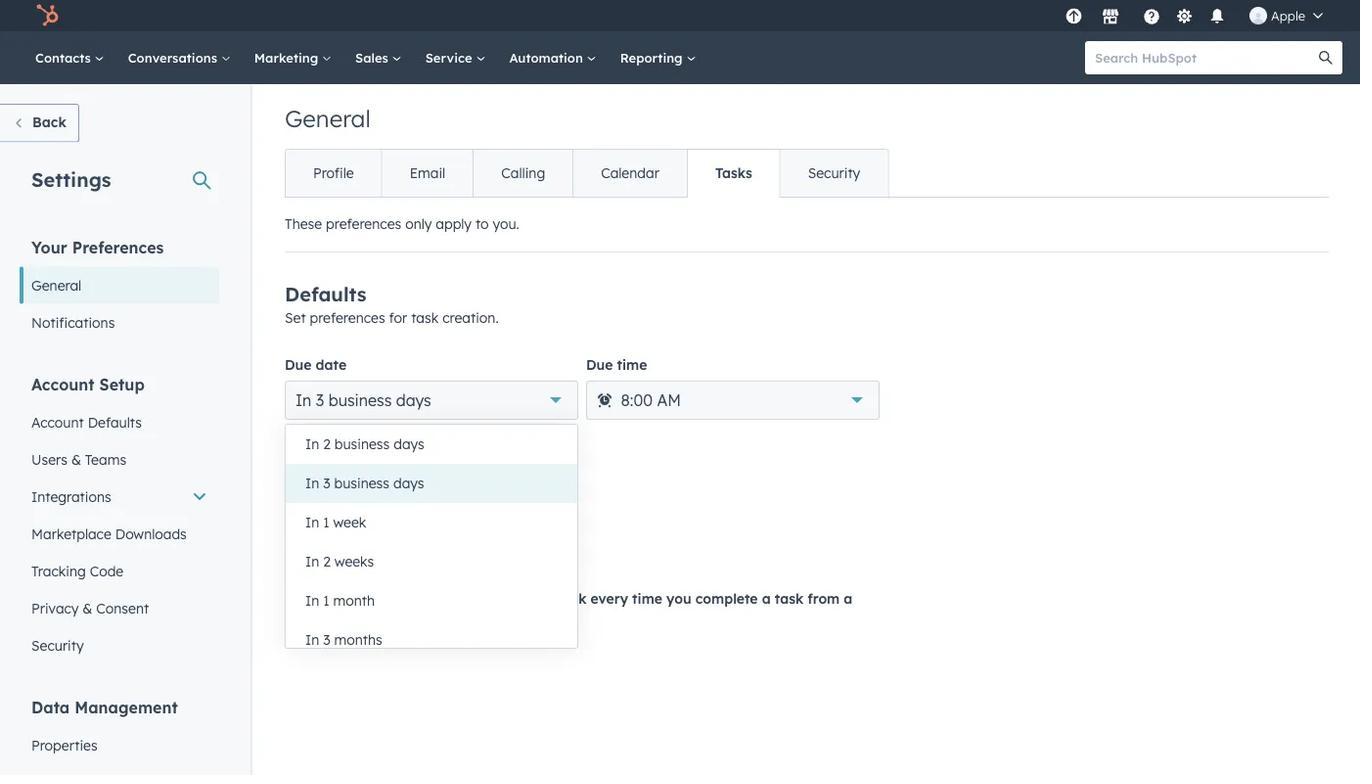Task type: vqa. For each thing, say whether or not it's contained in the screenshot.
tracking code
yes



Task type: describe. For each thing, give the bounding box(es) containing it.
1 a from the left
[[479, 590, 488, 607]]

notifications link
[[20, 304, 219, 341]]

reminders.
[[475, 551, 542, 568]]

service link
[[414, 31, 498, 84]]

8:00 am button
[[586, 381, 880, 420]]

security inside the account setup element
[[31, 637, 84, 654]]

marketplace
[[31, 525, 111, 542]]

in 3 business days inside popup button
[[296, 390, 431, 410]]

complete
[[696, 590, 758, 607]]

up inside get prompted to create a follow up task every time you complete a task from a list view
[[537, 590, 554, 607]]

date
[[316, 356, 347, 373]]

marketplace downloads link
[[20, 515, 219, 552]]

1 horizontal spatial security
[[808, 164, 860, 182]]

get
[[316, 590, 340, 607]]

in 1 week
[[305, 514, 366, 531]]

consent
[[96, 599, 149, 617]]

tracking code link
[[20, 552, 219, 590]]

in 2 weeks button
[[286, 542, 577, 581]]

tasks link
[[687, 150, 780, 197]]

follow-
[[411, 551, 454, 568]]

setup
[[99, 374, 145, 394]]

business for in 3 business days button
[[334, 475, 390, 492]]

0 vertical spatial general
[[285, 104, 371, 133]]

prompted
[[344, 590, 411, 607]]

marketplaces image
[[1102, 9, 1119, 26]]

notifications
[[31, 314, 115, 331]]

users & teams link
[[20, 441, 219, 478]]

settings
[[31, 167, 111, 191]]

account setup
[[31, 374, 145, 394]]

follow-up tasks set preferences for follow-up reminders.
[[285, 524, 542, 568]]

sales link
[[344, 31, 414, 84]]

profile
[[313, 164, 354, 182]]

integrations button
[[20, 478, 219, 515]]

apple
[[1271, 7, 1305, 23]]

properties
[[31, 736, 97, 754]]

list box containing in 2 business days
[[286, 425, 577, 660]]

preferences
[[72, 237, 164, 257]]

follow
[[492, 590, 533, 607]]

in inside popup button
[[296, 390, 312, 410]]

profile link
[[286, 150, 381, 197]]

upgrade image
[[1065, 8, 1083, 26]]

privacy
[[31, 599, 79, 617]]

in for in 3 business days button
[[305, 475, 319, 492]]

data
[[31, 697, 70, 717]]

for inside defaults set preferences for task creation.
[[389, 309, 407, 326]]

0 vertical spatial time
[[617, 356, 647, 373]]

reminder
[[322, 465, 388, 484]]

calling
[[501, 164, 545, 182]]

2 a from the left
[[762, 590, 771, 607]]

conversations
[[128, 49, 221, 66]]

2 for business
[[323, 435, 331, 453]]

marketing link
[[242, 31, 344, 84]]

calendar
[[601, 164, 659, 182]]

in 1 month button
[[286, 581, 577, 620]]

account for account defaults
[[31, 413, 84, 431]]

data management
[[31, 697, 178, 717]]

privacy & consent link
[[20, 590, 219, 627]]

upgrade link
[[1062, 5, 1086, 26]]

to inside get prompted to create a follow up task every time you complete a task from a list view
[[415, 590, 428, 607]]

reminder
[[285, 431, 350, 448]]

email link
[[381, 150, 473, 197]]

users & teams
[[31, 451, 126, 468]]

general link
[[20, 267, 219, 304]]

account defaults link
[[20, 404, 219, 441]]

general inside your preferences "element"
[[31, 276, 81, 294]]

in 3 months
[[305, 631, 382, 648]]

0 vertical spatial preferences
[[326, 215, 401, 232]]

account setup element
[[20, 373, 219, 664]]

1 horizontal spatial task
[[558, 590, 587, 607]]

notifications button
[[1201, 0, 1234, 31]]

due for due time
[[586, 356, 613, 373]]

account for account setup
[[31, 374, 95, 394]]

in 1 month
[[305, 592, 375, 609]]

marketplace downloads
[[31, 525, 187, 542]]

automation link
[[498, 31, 608, 84]]

in 3 business days button
[[286, 464, 577, 503]]

& for users
[[71, 451, 81, 468]]

email
[[410, 164, 446, 182]]

3 inside in 3 business days popup button
[[316, 390, 324, 410]]

in 1 week button
[[286, 503, 577, 542]]

am
[[657, 390, 681, 410]]

reporting
[[620, 49, 686, 66]]

0 vertical spatial to
[[475, 215, 489, 232]]

2 horizontal spatial task
[[775, 590, 804, 607]]

tasks
[[388, 524, 439, 548]]

search button
[[1309, 41, 1343, 74]]

0 horizontal spatial up
[[356, 524, 382, 548]]

3 for in 3 months button
[[323, 631, 330, 648]]

preferences inside follow-up tasks set preferences for follow-up reminders.
[[310, 551, 385, 568]]

contacts link
[[23, 31, 116, 84]]

data management element
[[20, 696, 219, 775]]

8:00 am
[[621, 390, 681, 410]]

weeks
[[334, 553, 374, 570]]

notifications image
[[1209, 9, 1226, 26]]

list
[[316, 614, 336, 631]]

sales
[[355, 49, 392, 66]]

apply
[[436, 215, 472, 232]]

marketplaces button
[[1090, 0, 1131, 31]]

your preferences
[[31, 237, 164, 257]]

help button
[[1135, 0, 1168, 31]]

bob builder image
[[1250, 7, 1267, 24]]

users
[[31, 451, 67, 468]]

defaults inside defaults set preferences for task creation.
[[285, 282, 367, 306]]



Task type: locate. For each thing, give the bounding box(es) containing it.
business inside in 3 business days popup button
[[329, 390, 392, 410]]

& inside privacy & consent link
[[83, 599, 92, 617]]

from
[[808, 590, 840, 607]]

months
[[334, 631, 382, 648]]

1
[[323, 514, 329, 531], [323, 592, 329, 609]]

task inside defaults set preferences for task creation.
[[411, 309, 439, 326]]

0 vertical spatial 1
[[323, 514, 329, 531]]

contacts
[[35, 49, 95, 66]]

2 1 from the top
[[323, 592, 329, 609]]

hubspot link
[[23, 4, 73, 27]]

in
[[296, 390, 312, 410], [305, 435, 319, 453], [305, 475, 319, 492], [305, 514, 319, 531], [305, 553, 319, 570], [305, 592, 319, 609], [305, 631, 319, 648]]

1 horizontal spatial due
[[586, 356, 613, 373]]

up right follow
[[537, 590, 554, 607]]

reporting link
[[608, 31, 708, 84]]

in left reminder
[[305, 475, 319, 492]]

in up no
[[305, 435, 319, 453]]

time
[[617, 356, 647, 373], [632, 590, 662, 607]]

you
[[666, 590, 692, 607]]

2 vertical spatial up
[[537, 590, 554, 607]]

in 3 business days inside button
[[305, 475, 424, 492]]

in 3 business days up in 2 business days
[[296, 390, 431, 410]]

business
[[329, 390, 392, 410], [334, 435, 390, 453], [334, 475, 390, 492]]

1 account from the top
[[31, 374, 95, 394]]

2 vertical spatial preferences
[[310, 551, 385, 568]]

1 vertical spatial security link
[[20, 627, 219, 664]]

0 vertical spatial days
[[396, 390, 431, 410]]

teams
[[85, 451, 126, 468]]

to left create on the bottom left of the page
[[415, 590, 428, 607]]

in down follow-
[[305, 553, 319, 570]]

2 for weeks
[[323, 553, 331, 570]]

days for in 2 business days button
[[394, 435, 424, 453]]

tracking code
[[31, 562, 124, 579]]

in for in 1 month button
[[305, 592, 319, 609]]

1 horizontal spatial general
[[285, 104, 371, 133]]

navigation containing profile
[[285, 149, 889, 198]]

1 vertical spatial 2
[[323, 553, 331, 570]]

a right complete
[[762, 590, 771, 607]]

due time
[[586, 356, 647, 373]]

1 vertical spatial &
[[83, 599, 92, 617]]

preferences inside defaults set preferences for task creation.
[[310, 309, 385, 326]]

days
[[396, 390, 431, 410], [394, 435, 424, 453], [393, 475, 424, 492]]

downloads
[[115, 525, 187, 542]]

these
[[285, 215, 322, 232]]

for left creation.
[[389, 309, 407, 326]]

1 horizontal spatial a
[[762, 590, 771, 607]]

time up 8:00
[[617, 356, 647, 373]]

business for in 2 business days button
[[334, 435, 390, 453]]

1 for week
[[323, 514, 329, 531]]

0 horizontal spatial task
[[411, 309, 439, 326]]

1 due from the left
[[285, 356, 312, 373]]

no
[[296, 465, 317, 484]]

time left you
[[632, 590, 662, 607]]

0 horizontal spatial a
[[479, 590, 488, 607]]

3
[[316, 390, 324, 410], [323, 475, 330, 492], [323, 631, 330, 648]]

in 3 business days button
[[285, 381, 578, 420]]

defaults set preferences for task creation.
[[285, 282, 499, 326]]

days up no reminder popup button
[[394, 435, 424, 453]]

task left the every
[[558, 590, 587, 607]]

Search HubSpot search field
[[1085, 41, 1325, 74]]

2 due from the left
[[586, 356, 613, 373]]

to left you.
[[475, 215, 489, 232]]

in 2 business days button
[[286, 425, 577, 464]]

apple menu
[[1060, 0, 1337, 31]]

in down due date
[[296, 390, 312, 410]]

week
[[333, 514, 366, 531]]

0 vertical spatial business
[[329, 390, 392, 410]]

0 horizontal spatial &
[[71, 451, 81, 468]]

service
[[425, 49, 476, 66]]

code
[[90, 562, 124, 579]]

business inside in 2 business days button
[[334, 435, 390, 453]]

0 vertical spatial 3
[[316, 390, 324, 410]]

your
[[31, 237, 67, 257]]

general down the your
[[31, 276, 81, 294]]

1 horizontal spatial &
[[83, 599, 92, 617]]

0 vertical spatial defaults
[[285, 282, 367, 306]]

preferences up date
[[310, 309, 385, 326]]

0 vertical spatial for
[[389, 309, 407, 326]]

help image
[[1143, 9, 1161, 26]]

2
[[323, 435, 331, 453], [323, 553, 331, 570]]

1 1 from the top
[[323, 514, 329, 531]]

create
[[432, 590, 475, 607]]

account defaults
[[31, 413, 142, 431]]

back
[[32, 114, 66, 131]]

1 2 from the top
[[323, 435, 331, 453]]

1 vertical spatial 3
[[323, 475, 330, 492]]

set down follow-
[[285, 551, 306, 568]]

days for in 3 business days button
[[393, 475, 424, 492]]

1 vertical spatial for
[[389, 551, 407, 568]]

security link
[[780, 150, 888, 197], [20, 627, 219, 664]]

1 vertical spatial security
[[31, 637, 84, 654]]

your preferences element
[[20, 236, 219, 341]]

defaults inside the account setup element
[[88, 413, 142, 431]]

1 vertical spatial business
[[334, 435, 390, 453]]

in for in 1 week button
[[305, 514, 319, 531]]

0 vertical spatial up
[[356, 524, 382, 548]]

automation
[[509, 49, 587, 66]]

navigation
[[285, 149, 889, 198]]

1 vertical spatial days
[[394, 435, 424, 453]]

business up reminder
[[334, 435, 390, 453]]

no reminder
[[296, 465, 388, 484]]

0 horizontal spatial security
[[31, 637, 84, 654]]

1 vertical spatial set
[[285, 551, 306, 568]]

set up due date
[[285, 309, 306, 326]]

in 3 business days
[[296, 390, 431, 410], [305, 475, 424, 492]]

2 vertical spatial business
[[334, 475, 390, 492]]

set inside follow-up tasks set preferences for follow-up reminders.
[[285, 551, 306, 568]]

1 vertical spatial preferences
[[310, 309, 385, 326]]

1 horizontal spatial security link
[[780, 150, 888, 197]]

preferences left only
[[326, 215, 401, 232]]

due for due date
[[285, 356, 312, 373]]

set
[[285, 309, 306, 326], [285, 551, 306, 568]]

preferences
[[326, 215, 401, 232], [310, 309, 385, 326], [310, 551, 385, 568]]

3 inside in 3 months button
[[323, 631, 330, 648]]

up
[[356, 524, 382, 548], [454, 551, 471, 568], [537, 590, 554, 607]]

task
[[411, 309, 439, 326], [558, 590, 587, 607], [775, 590, 804, 607]]

2 vertical spatial days
[[393, 475, 424, 492]]

business up in 2 business days
[[329, 390, 392, 410]]

2 set from the top
[[285, 551, 306, 568]]

1 left week
[[323, 514, 329, 531]]

0 vertical spatial in 3 business days
[[296, 390, 431, 410]]

you.
[[493, 215, 519, 232]]

2 vertical spatial 3
[[323, 631, 330, 648]]

1 vertical spatial 1
[[323, 592, 329, 609]]

set inside defaults set preferences for task creation.
[[285, 309, 306, 326]]

1 for from the top
[[389, 309, 407, 326]]

2 down follow-
[[323, 553, 331, 570]]

view
[[340, 614, 371, 631]]

search image
[[1319, 51, 1333, 65]]

only
[[405, 215, 432, 232]]

days up in 2 business days button
[[396, 390, 431, 410]]

1 vertical spatial to
[[415, 590, 428, 607]]

1 vertical spatial up
[[454, 551, 471, 568]]

preferences down follow-
[[310, 551, 385, 568]]

in for in 2 weeks button
[[305, 553, 319, 570]]

up up weeks
[[356, 524, 382, 548]]

days inside button
[[394, 435, 424, 453]]

days down in 2 business days button
[[393, 475, 424, 492]]

up up create on the bottom left of the page
[[454, 551, 471, 568]]

0 horizontal spatial general
[[31, 276, 81, 294]]

0 vertical spatial account
[[31, 374, 95, 394]]

2 for from the top
[[389, 551, 407, 568]]

0 vertical spatial 2
[[323, 435, 331, 453]]

0 horizontal spatial to
[[415, 590, 428, 607]]

privacy & consent
[[31, 599, 149, 617]]

follow-
[[285, 524, 356, 548]]

2 inside button
[[323, 435, 331, 453]]

in down list
[[305, 631, 319, 648]]

1 up list
[[323, 592, 329, 609]]

properties link
[[20, 727, 219, 764]]

3 inside in 3 business days button
[[323, 475, 330, 492]]

defaults up date
[[285, 282, 367, 306]]

2 inside button
[[323, 553, 331, 570]]

for down 'tasks'
[[389, 551, 407, 568]]

list box
[[286, 425, 577, 660]]

2 horizontal spatial up
[[537, 590, 554, 607]]

get prompted to create a follow up task every time you complete a task from a list view
[[316, 590, 853, 631]]

& right privacy
[[83, 599, 92, 617]]

calendar link
[[573, 150, 687, 197]]

in up list
[[305, 592, 319, 609]]

3 right no
[[323, 475, 330, 492]]

& inside users & teams link
[[71, 451, 81, 468]]

in for in 2 business days button
[[305, 435, 319, 453]]

calling link
[[473, 150, 573, 197]]

0 vertical spatial set
[[285, 309, 306, 326]]

& for privacy
[[83, 599, 92, 617]]

0 horizontal spatial security link
[[20, 627, 219, 664]]

account up account defaults
[[31, 374, 95, 394]]

in 2 business days
[[305, 435, 424, 453]]

0 vertical spatial security link
[[780, 150, 888, 197]]

settings image
[[1176, 8, 1193, 26]]

8:00
[[621, 390, 653, 410]]

1 for month
[[323, 592, 329, 609]]

business inside in 3 business days button
[[334, 475, 390, 492]]

0 vertical spatial security
[[808, 164, 860, 182]]

task left creation.
[[411, 309, 439, 326]]

0 horizontal spatial defaults
[[88, 413, 142, 431]]

in left week
[[305, 514, 319, 531]]

1 horizontal spatial defaults
[[285, 282, 367, 306]]

general up profile
[[285, 104, 371, 133]]

2 up no reminder
[[323, 435, 331, 453]]

every
[[591, 590, 628, 607]]

tasks
[[715, 164, 752, 182]]

0 vertical spatial &
[[71, 451, 81, 468]]

in inside button
[[305, 435, 319, 453]]

time inside get prompted to create a follow up task every time you complete a task from a list view
[[632, 590, 662, 607]]

account up users
[[31, 413, 84, 431]]

2 2 from the top
[[323, 553, 331, 570]]

1 vertical spatial time
[[632, 590, 662, 607]]

2 account from the top
[[31, 413, 84, 431]]

defaults up users & teams link
[[88, 413, 142, 431]]

management
[[75, 697, 178, 717]]

apple button
[[1238, 0, 1335, 31]]

a right 'from'
[[844, 590, 853, 607]]

1 vertical spatial in 3 business days
[[305, 475, 424, 492]]

1 vertical spatial defaults
[[88, 413, 142, 431]]

in 3 business days down in 2 business days
[[305, 475, 424, 492]]

1 horizontal spatial up
[[454, 551, 471, 568]]

task left 'from'
[[775, 590, 804, 607]]

& right users
[[71, 451, 81, 468]]

back link
[[0, 104, 79, 142]]

3 a from the left
[[844, 590, 853, 607]]

in for in 3 months button
[[305, 631, 319, 648]]

a left follow
[[479, 590, 488, 607]]

for inside follow-up tasks set preferences for follow-up reminders.
[[389, 551, 407, 568]]

days inside button
[[393, 475, 424, 492]]

3 down due date
[[316, 390, 324, 410]]

due date
[[285, 356, 347, 373]]

1 vertical spatial general
[[31, 276, 81, 294]]

3 for in 3 business days button
[[323, 475, 330, 492]]

1 horizontal spatial to
[[475, 215, 489, 232]]

to
[[475, 215, 489, 232], [415, 590, 428, 607]]

days inside popup button
[[396, 390, 431, 410]]

1 set from the top
[[285, 309, 306, 326]]

these preferences only apply to you.
[[285, 215, 519, 232]]

integrations
[[31, 488, 111, 505]]

tracking
[[31, 562, 86, 579]]

settings link
[[1172, 5, 1197, 26]]

hubspot image
[[35, 4, 59, 27]]

business down in 2 business days
[[334, 475, 390, 492]]

1 vertical spatial account
[[31, 413, 84, 431]]

2 horizontal spatial a
[[844, 590, 853, 607]]

3 down list
[[323, 631, 330, 648]]

0 horizontal spatial due
[[285, 356, 312, 373]]



